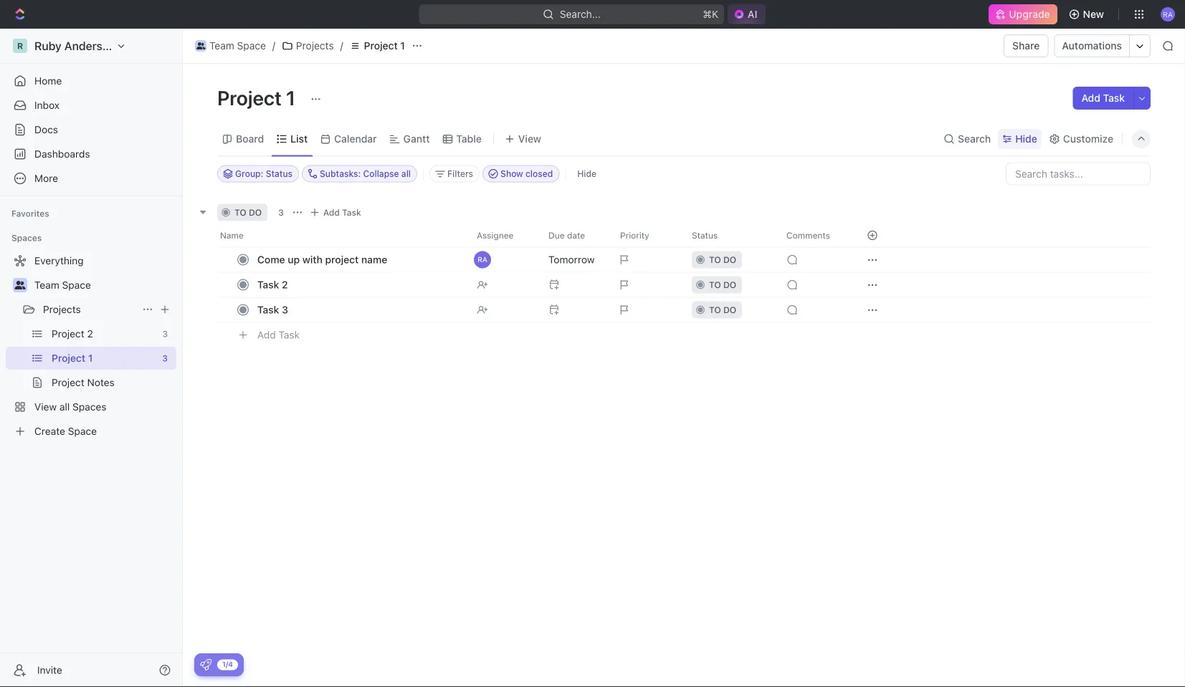 Task type: describe. For each thing, give the bounding box(es) containing it.
1 vertical spatial add task button
[[306, 204, 367, 221]]

2 vertical spatial space
[[68, 426, 97, 437]]

‎come
[[257, 254, 285, 266]]

search button
[[939, 129, 995, 149]]

show closed button
[[483, 165, 559, 182]]

team inside tree
[[34, 279, 59, 291]]

3 down group: status
[[278, 208, 284, 218]]

hide inside dropdown button
[[1015, 133, 1037, 145]]

0 vertical spatial space
[[237, 40, 266, 52]]

0 vertical spatial add task button
[[1073, 87, 1133, 110]]

customize
[[1063, 133, 1113, 145]]

subtasks: collapse all
[[320, 169, 411, 179]]

name
[[361, 254, 387, 266]]

1 / from the left
[[272, 40, 275, 52]]

project for the bottom project 1 link
[[52, 352, 85, 364]]

0 vertical spatial team space
[[209, 40, 266, 52]]

tree inside sidebar navigation
[[6, 249, 176, 443]]

more
[[34, 172, 58, 184]]

home link
[[6, 70, 176, 92]]

ai button
[[728, 4, 766, 24]]

hide button
[[998, 129, 1042, 149]]

team space inside tree
[[34, 279, 91, 291]]

inbox
[[34, 99, 60, 111]]

group: status
[[235, 169, 293, 179]]

new button
[[1063, 3, 1113, 26]]

1 vertical spatial spaces
[[72, 401, 106, 413]]

‎task 2 link
[[254, 275, 465, 295]]

task 3 link
[[254, 300, 465, 320]]

upgrade
[[1009, 8, 1050, 20]]

upgrade link
[[989, 4, 1057, 24]]

2 for ‎task 2
[[282, 279, 288, 291]]

with
[[302, 254, 323, 266]]

assignee button
[[468, 224, 540, 247]]

view button
[[500, 129, 546, 149]]

notes
[[87, 377, 115, 389]]

invite
[[37, 665, 62, 676]]

search
[[958, 133, 991, 145]]

1 vertical spatial project 1 link
[[52, 347, 157, 370]]

project notes link
[[52, 371, 174, 394]]

0 horizontal spatial projects link
[[43, 298, 136, 321]]

view button
[[500, 122, 546, 156]]

gantt
[[403, 133, 430, 145]]

project 1 inside tree
[[52, 352, 93, 364]]

‎task
[[257, 279, 279, 291]]

3 down ‎task 2
[[282, 304, 288, 316]]

projects inside tree
[[43, 304, 81, 315]]

share
[[1012, 40, 1040, 52]]

favorites button
[[6, 205, 55, 222]]

due date
[[548, 230, 585, 241]]

‎come up with project name
[[257, 254, 387, 266]]

project
[[325, 254, 359, 266]]

1 horizontal spatial ra button
[[1156, 3, 1179, 26]]

dashboards link
[[6, 143, 176, 166]]

2 vertical spatial add
[[257, 329, 276, 341]]

3 right project 2 link
[[162, 329, 168, 339]]

to do button for ‎task 2
[[683, 272, 778, 298]]

calendar
[[334, 133, 377, 145]]

r button
[[9, 34, 130, 57]]

project 2
[[52, 328, 93, 340]]

board
[[236, 133, 264, 145]]

0 horizontal spatial status
[[266, 169, 293, 179]]

table link
[[453, 129, 482, 149]]

to for task 3
[[709, 305, 721, 315]]

everything link
[[6, 249, 174, 272]]

to do button for task 3
[[683, 297, 778, 323]]

everything
[[34, 255, 84, 267]]

‎task 2
[[257, 279, 288, 291]]

show closed
[[500, 169, 553, 179]]

more button
[[6, 167, 176, 190]]

0 horizontal spatial ra
[[478, 256, 487, 264]]

‎come up with project name link
[[254, 249, 465, 270]]

view all spaces link
[[6, 396, 174, 419]]

to do for ‎task 2
[[709, 280, 736, 290]]

1 horizontal spatial ra
[[1163, 10, 1173, 18]]

project notes
[[52, 377, 115, 389]]

0 horizontal spatial ra button
[[468, 247, 540, 273]]

3 up project notes link
[[162, 353, 168, 363]]

closed
[[526, 169, 553, 179]]

comments
[[786, 230, 830, 241]]

up
[[288, 254, 300, 266]]

subtasks:
[[320, 169, 361, 179]]

docs link
[[6, 118, 176, 141]]

task 3
[[257, 304, 288, 316]]

comments button
[[778, 224, 850, 247]]

list
[[290, 133, 308, 145]]

show
[[500, 169, 523, 179]]

task up customize
[[1103, 92, 1125, 104]]

add task for the top the add task button
[[1082, 92, 1125, 104]]

inbox link
[[6, 94, 176, 117]]

customize button
[[1044, 129, 1118, 149]]

onboarding checklist button image
[[200, 660, 211, 671]]

group:
[[235, 169, 263, 179]]

2 / from the left
[[340, 40, 343, 52]]

hide inside button
[[577, 169, 597, 179]]

Search tasks... text field
[[1007, 163, 1150, 185]]

1 vertical spatial project 1
[[217, 86, 300, 109]]

0 vertical spatial projects
[[296, 40, 334, 52]]

automations button
[[1055, 35, 1129, 57]]

name
[[220, 230, 244, 241]]



Task type: vqa. For each thing, say whether or not it's contained in the screenshot.
change watchers button
no



Task type: locate. For each thing, give the bounding box(es) containing it.
0 vertical spatial add task
[[1082, 92, 1125, 104]]

all right collapse
[[401, 169, 411, 179]]

1 horizontal spatial view
[[518, 133, 541, 145]]

1 vertical spatial 2
[[87, 328, 93, 340]]

task
[[1103, 92, 1125, 104], [342, 208, 361, 218], [257, 304, 279, 316], [279, 329, 300, 341]]

/
[[272, 40, 275, 52], [340, 40, 343, 52]]

spaces up create space link
[[72, 401, 106, 413]]

0 vertical spatial project 1 link
[[346, 37, 409, 54]]

1 horizontal spatial projects link
[[278, 37, 337, 54]]

1 vertical spatial all
[[59, 401, 70, 413]]

all
[[401, 169, 411, 179], [59, 401, 70, 413]]

1 inside sidebar navigation
[[88, 352, 93, 364]]

hide button
[[572, 165, 602, 182]]

1 horizontal spatial spaces
[[72, 401, 106, 413]]

1 vertical spatial add task
[[323, 208, 361, 218]]

0 vertical spatial ra button
[[1156, 3, 1179, 26]]

1 horizontal spatial projects
[[296, 40, 334, 52]]

1 horizontal spatial team space link
[[191, 37, 269, 54]]

0 vertical spatial all
[[401, 169, 411, 179]]

add task button up name dropdown button
[[306, 204, 367, 221]]

search...
[[560, 8, 601, 20]]

0 horizontal spatial team space link
[[34, 274, 174, 297]]

0 vertical spatial spaces
[[11, 233, 42, 243]]

0 vertical spatial ra
[[1163, 10, 1173, 18]]

do for ‎come up with project name
[[723, 255, 736, 265]]

0 horizontal spatial all
[[59, 401, 70, 413]]

status inside dropdown button
[[692, 230, 718, 241]]

assignee
[[477, 230, 514, 241]]

ruby andersonn's workspace, , element
[[13, 39, 27, 53]]

collapse
[[363, 169, 399, 179]]

user group image inside sidebar navigation
[[15, 281, 25, 290]]

view for view all spaces
[[34, 401, 57, 413]]

status right priority dropdown button
[[692, 230, 718, 241]]

1 vertical spatial team space
[[34, 279, 91, 291]]

task down task 3
[[279, 329, 300, 341]]

project
[[364, 40, 398, 52], [217, 86, 282, 109], [52, 328, 84, 340], [52, 352, 85, 364], [52, 377, 84, 389]]

2 vertical spatial 1
[[88, 352, 93, 364]]

create space
[[34, 426, 97, 437]]

all inside sidebar navigation
[[59, 401, 70, 413]]

task down ‎task
[[257, 304, 279, 316]]

1 vertical spatial user group image
[[15, 281, 25, 290]]

1 vertical spatial view
[[34, 401, 57, 413]]

view for view
[[518, 133, 541, 145]]

1 vertical spatial 1
[[286, 86, 296, 109]]

new
[[1083, 8, 1104, 20]]

1 horizontal spatial project 1 link
[[346, 37, 409, 54]]

to do button
[[683, 247, 778, 273], [683, 272, 778, 298], [683, 297, 778, 323]]

spaces down favorites
[[11, 233, 42, 243]]

sidebar navigation
[[0, 29, 186, 688]]

r
[[17, 41, 23, 51]]

2 to do button from the top
[[683, 272, 778, 298]]

add task button up customize
[[1073, 87, 1133, 110]]

0 vertical spatial view
[[518, 133, 541, 145]]

1
[[400, 40, 405, 52], [286, 86, 296, 109], [88, 352, 93, 364]]

0 vertical spatial team
[[209, 40, 234, 52]]

view inside button
[[518, 133, 541, 145]]

2 horizontal spatial add
[[1082, 92, 1100, 104]]

project for project notes link
[[52, 377, 84, 389]]

create
[[34, 426, 65, 437]]

1 vertical spatial space
[[62, 279, 91, 291]]

list link
[[288, 129, 308, 149]]

0 horizontal spatial /
[[272, 40, 275, 52]]

1 horizontal spatial 2
[[282, 279, 288, 291]]

0 vertical spatial 2
[[282, 279, 288, 291]]

0 horizontal spatial add
[[257, 329, 276, 341]]

tree containing everything
[[6, 249, 176, 443]]

team space link
[[191, 37, 269, 54], [34, 274, 174, 297]]

priority button
[[612, 224, 683, 247]]

name button
[[217, 224, 468, 247]]

filters
[[447, 169, 473, 179]]

2 vertical spatial add task button
[[251, 327, 305, 344]]

view up show closed
[[518, 133, 541, 145]]

add task button down task 3
[[251, 327, 305, 344]]

hide
[[1015, 133, 1037, 145], [577, 169, 597, 179]]

project 2 link
[[52, 323, 157, 346]]

table
[[456, 133, 482, 145]]

onboarding checklist button element
[[200, 660, 211, 671]]

0 horizontal spatial user group image
[[15, 281, 25, 290]]

3
[[278, 208, 284, 218], [282, 304, 288, 316], [162, 329, 168, 339], [162, 353, 168, 363]]

1 horizontal spatial /
[[340, 40, 343, 52]]

1 horizontal spatial project 1
[[217, 86, 300, 109]]

docs
[[34, 124, 58, 136]]

do
[[249, 208, 262, 218], [723, 255, 736, 265], [723, 280, 736, 290], [723, 305, 736, 315]]

1 horizontal spatial add
[[323, 208, 340, 218]]

hide right search
[[1015, 133, 1037, 145]]

project for project 2 link
[[52, 328, 84, 340]]

view up create at bottom left
[[34, 401, 57, 413]]

2 up project notes
[[87, 328, 93, 340]]

to do for ‎come up with project name
[[709, 255, 736, 265]]

add down task 3
[[257, 329, 276, 341]]

2 horizontal spatial add task
[[1082, 92, 1125, 104]]

ai
[[748, 8, 757, 20]]

hide right closed
[[577, 169, 597, 179]]

spaces
[[11, 233, 42, 243], [72, 401, 106, 413]]

0 vertical spatial user group image
[[196, 42, 205, 49]]

view
[[518, 133, 541, 145], [34, 401, 57, 413]]

status right the group:
[[266, 169, 293, 179]]

favorites
[[11, 209, 49, 219]]

1/4
[[222, 661, 233, 669]]

0 vertical spatial add
[[1082, 92, 1100, 104]]

2 vertical spatial add task
[[257, 329, 300, 341]]

to for ‎come up with project name
[[709, 255, 721, 265]]

gantt link
[[401, 129, 430, 149]]

ra button
[[1156, 3, 1179, 26], [468, 247, 540, 273]]

to for ‎task 2
[[709, 280, 721, 290]]

1 vertical spatial ra button
[[468, 247, 540, 273]]

2 horizontal spatial project 1
[[364, 40, 405, 52]]

1 horizontal spatial user group image
[[196, 42, 205, 49]]

status
[[266, 169, 293, 179], [692, 230, 718, 241]]

automations
[[1062, 40, 1122, 52]]

2 vertical spatial project 1
[[52, 352, 93, 364]]

0 horizontal spatial 2
[[87, 328, 93, 340]]

add task for the add task button to the bottom
[[257, 329, 300, 341]]

0 vertical spatial project 1
[[364, 40, 405, 52]]

do for task 3
[[723, 305, 736, 315]]

0 horizontal spatial spaces
[[11, 233, 42, 243]]

0 horizontal spatial add task
[[257, 329, 300, 341]]

add task up name dropdown button
[[323, 208, 361, 218]]

tree
[[6, 249, 176, 443]]

add task down task 3
[[257, 329, 300, 341]]

0 horizontal spatial project 1 link
[[52, 347, 157, 370]]

ra
[[1163, 10, 1173, 18], [478, 256, 487, 264]]

space
[[237, 40, 266, 52], [62, 279, 91, 291], [68, 426, 97, 437]]

0 horizontal spatial projects
[[43, 304, 81, 315]]

1 vertical spatial add
[[323, 208, 340, 218]]

0 vertical spatial team space link
[[191, 37, 269, 54]]

project 1 link
[[346, 37, 409, 54], [52, 347, 157, 370]]

add up name dropdown button
[[323, 208, 340, 218]]

1 horizontal spatial 1
[[286, 86, 296, 109]]

add up customize
[[1082, 92, 1100, 104]]

view all spaces
[[34, 401, 106, 413]]

1 horizontal spatial team
[[209, 40, 234, 52]]

⌘k
[[703, 8, 718, 20]]

0 horizontal spatial view
[[34, 401, 57, 413]]

dashboards
[[34, 148, 90, 160]]

1 horizontal spatial all
[[401, 169, 411, 179]]

priority
[[620, 230, 649, 241]]

2
[[282, 279, 288, 291], [87, 328, 93, 340]]

create space link
[[6, 420, 174, 443]]

board link
[[233, 129, 264, 149]]

1 horizontal spatial status
[[692, 230, 718, 241]]

add task button
[[1073, 87, 1133, 110], [306, 204, 367, 221], [251, 327, 305, 344]]

filters button
[[430, 165, 480, 182]]

view inside tree
[[34, 401, 57, 413]]

0 horizontal spatial team space
[[34, 279, 91, 291]]

1 horizontal spatial team space
[[209, 40, 266, 52]]

0 vertical spatial 1
[[400, 40, 405, 52]]

to do for task 3
[[709, 305, 736, 315]]

date
[[567, 230, 585, 241]]

1 vertical spatial projects
[[43, 304, 81, 315]]

1 vertical spatial projects link
[[43, 298, 136, 321]]

0 horizontal spatial 1
[[88, 352, 93, 364]]

2 right ‎task
[[282, 279, 288, 291]]

team space link inside tree
[[34, 274, 174, 297]]

share button
[[1004, 34, 1048, 57]]

1 to do button from the top
[[683, 247, 778, 273]]

calendar link
[[331, 129, 377, 149]]

1 horizontal spatial hide
[[1015, 133, 1037, 145]]

2 horizontal spatial 1
[[400, 40, 405, 52]]

home
[[34, 75, 62, 87]]

due date button
[[540, 224, 612, 247]]

1 vertical spatial hide
[[577, 169, 597, 179]]

2 inside sidebar navigation
[[87, 328, 93, 340]]

task up name dropdown button
[[342, 208, 361, 218]]

due
[[548, 230, 565, 241]]

status button
[[683, 224, 778, 247]]

1 horizontal spatial add task
[[323, 208, 361, 218]]

projects link
[[278, 37, 337, 54], [43, 298, 136, 321]]

1 vertical spatial team
[[34, 279, 59, 291]]

to do button for ‎come up with project name
[[683, 247, 778, 273]]

0 horizontal spatial team
[[34, 279, 59, 291]]

team
[[209, 40, 234, 52], [34, 279, 59, 291]]

0 horizontal spatial project 1
[[52, 352, 93, 364]]

0 vertical spatial hide
[[1015, 133, 1037, 145]]

add task up customize
[[1082, 92, 1125, 104]]

0 horizontal spatial hide
[[577, 169, 597, 179]]

user group image
[[196, 42, 205, 49], [15, 281, 25, 290]]

do for ‎task 2
[[723, 280, 736, 290]]

1 vertical spatial ra
[[478, 256, 487, 264]]

1 vertical spatial team space link
[[34, 274, 174, 297]]

all up create space
[[59, 401, 70, 413]]

1 vertical spatial status
[[692, 230, 718, 241]]

0 vertical spatial projects link
[[278, 37, 337, 54]]

3 to do button from the top
[[683, 297, 778, 323]]

0 vertical spatial status
[[266, 169, 293, 179]]

2 for project 2
[[87, 328, 93, 340]]



